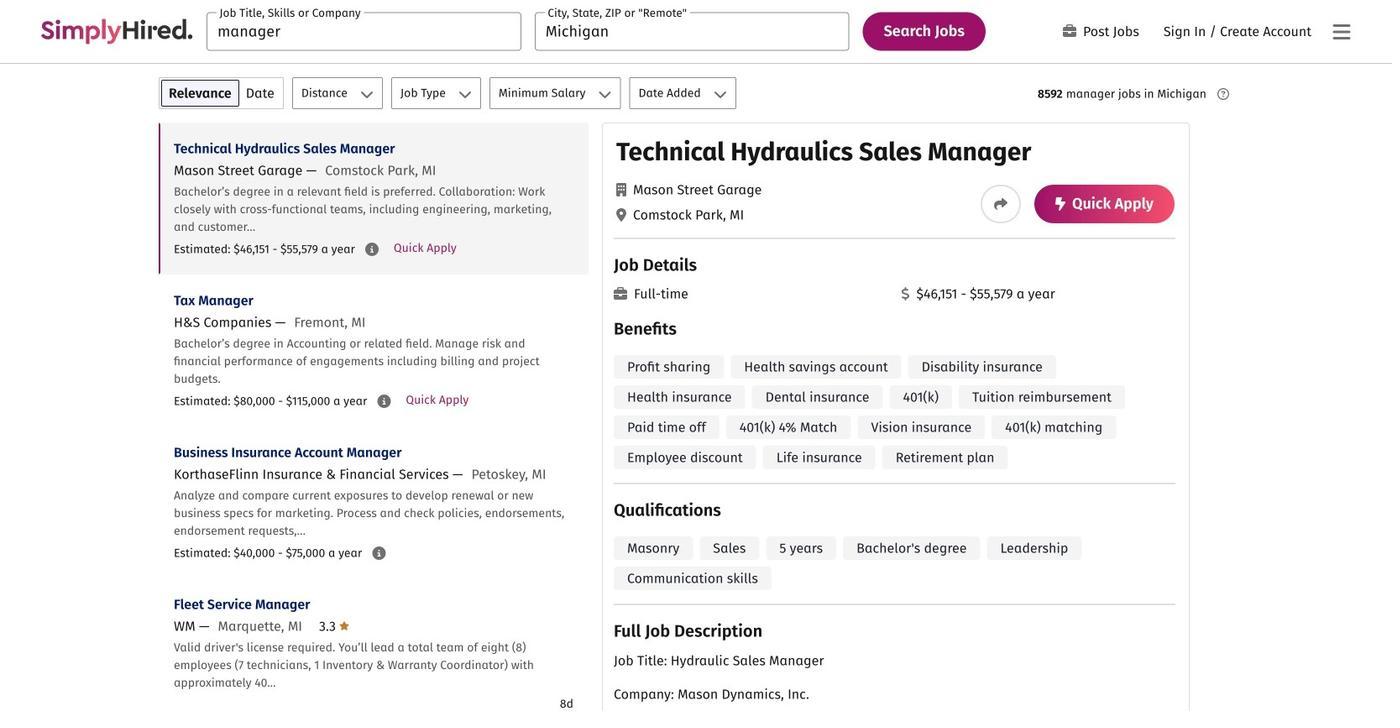 Task type: describe. For each thing, give the bounding box(es) containing it.
briefcase image
[[1063, 24, 1076, 38]]

2 vertical spatial job salary disclaimer image
[[372, 547, 386, 560]]

briefcase image
[[614, 287, 627, 301]]

location dot image
[[616, 208, 626, 222]]

technical hydraulics sales manager element
[[602, 123, 1190, 711]]

dollar sign image
[[901, 287, 910, 301]]

simplyhired logo image
[[40, 19, 193, 44]]

star image
[[339, 619, 349, 633]]

3.3 out of 5 stars element
[[319, 618, 349, 634]]

0 vertical spatial job salary disclaimer image
[[365, 243, 379, 256]]



Task type: vqa. For each thing, say whether or not it's contained in the screenshot.
rightmost Briefcase icon
yes



Task type: locate. For each thing, give the bounding box(es) containing it.
1 vertical spatial job salary disclaimer image
[[377, 395, 391, 408]]

building image
[[616, 183, 626, 196]]

main menu image
[[1333, 22, 1351, 42]]

sponsored jobs disclaimer image
[[1218, 88, 1229, 100]]

share this job image
[[994, 197, 1008, 211]]

None text field
[[535, 12, 849, 51]]

list
[[159, 123, 589, 711]]

None field
[[207, 12, 521, 51], [535, 12, 849, 51], [207, 12, 521, 51], [535, 12, 849, 51]]

job salary disclaimer image
[[365, 243, 379, 256], [377, 395, 391, 408], [372, 547, 386, 560]]

bolt lightning image
[[1055, 197, 1066, 211]]

None text field
[[207, 12, 521, 51]]



